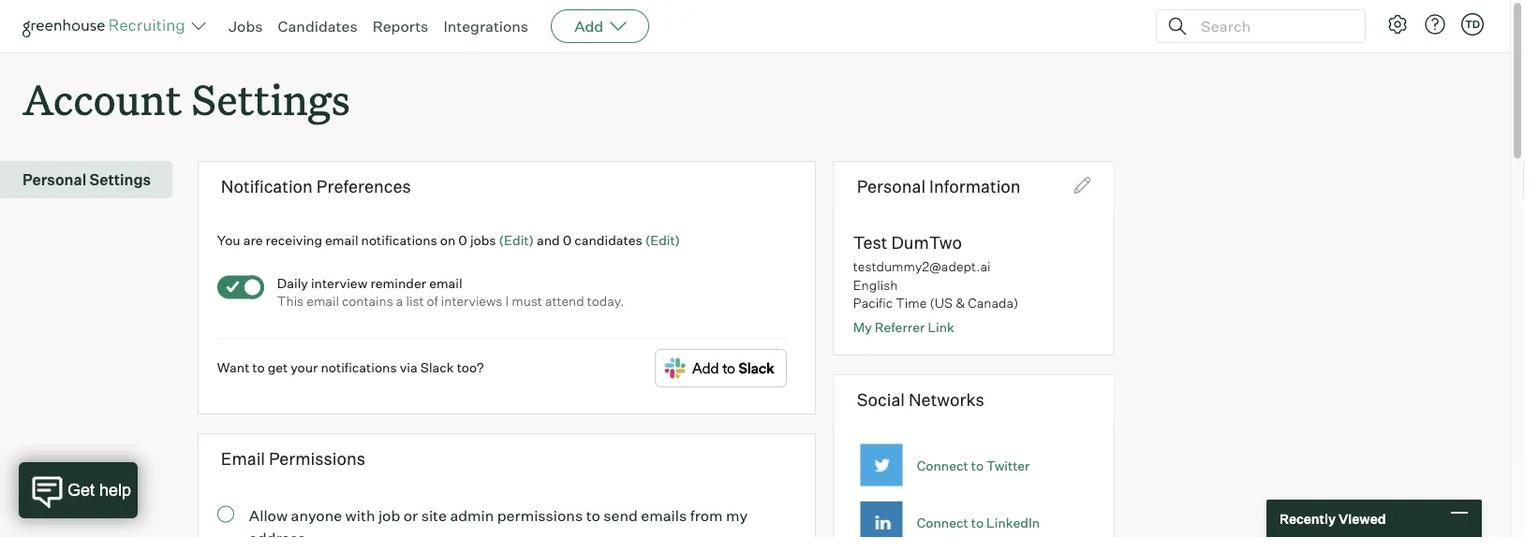 Task type: describe. For each thing, give the bounding box(es) containing it.
2 (edit) from the left
[[645, 232, 681, 249]]

Search text field
[[1197, 13, 1349, 40]]

reminder
[[371, 275, 427, 291]]

want
[[217, 359, 250, 376]]

personal settings link
[[22, 169, 165, 191]]

2 (edit) link from the left
[[645, 232, 681, 249]]

2 vertical spatial email
[[307, 293, 339, 310]]

on
[[440, 232, 456, 249]]

twitter
[[987, 458, 1031, 474]]

personal for personal information
[[857, 176, 926, 197]]

&
[[956, 295, 966, 312]]

connect to linkedin
[[917, 515, 1040, 532]]

and
[[537, 232, 560, 249]]

english
[[854, 277, 898, 293]]

connect for connect to twitter
[[917, 458, 969, 474]]

test
[[854, 233, 888, 254]]

permissions
[[269, 449, 366, 470]]

connect to twitter
[[917, 458, 1031, 474]]

allow
[[249, 507, 288, 525]]

edit image
[[1075, 177, 1092, 194]]

to for want to get your notifications via slack too?
[[252, 359, 265, 376]]

networks
[[909, 389, 985, 410]]

site
[[421, 507, 447, 525]]

daily interview reminder email this email contains a list of interviews i must attend today.
[[277, 275, 625, 310]]

daily
[[277, 275, 308, 291]]

to for connect to linkedin
[[972, 515, 984, 532]]

job
[[379, 507, 400, 525]]

personal information
[[857, 176, 1021, 197]]

of
[[427, 293, 438, 310]]

a
[[396, 293, 403, 310]]

1 (edit) from the left
[[499, 232, 534, 249]]

add
[[575, 17, 604, 36]]

add button
[[551, 9, 650, 43]]

jobs link
[[229, 17, 263, 36]]

to for connect to twitter
[[972, 458, 984, 474]]

candidates link
[[278, 17, 358, 36]]

allow anyone with job or site admin permissions to send emails from my address
[[249, 507, 748, 538]]

notification preferences
[[221, 176, 411, 197]]

via
[[400, 359, 418, 376]]

receiving
[[266, 232, 322, 249]]

too?
[[457, 359, 484, 376]]

get
[[268, 359, 288, 376]]

send
[[604, 507, 638, 525]]

(us
[[930, 295, 953, 312]]

integrations
[[444, 17, 529, 36]]

personal settings
[[22, 171, 151, 190]]

test dumtwo testdummy2@adept.ai english pacific time (us & canada) my referrer link
[[854, 233, 1019, 335]]

information
[[930, 176, 1021, 197]]

viewed
[[1339, 511, 1387, 527]]

social networks
[[857, 389, 985, 410]]

btn-add-to-slack link
[[655, 349, 787, 392]]

settings for account settings
[[191, 71, 350, 127]]

dumtwo
[[892, 233, 963, 254]]

integrations link
[[444, 17, 529, 36]]

list
[[406, 293, 424, 310]]

settings for personal settings
[[90, 171, 151, 190]]

social
[[857, 389, 905, 410]]

td button
[[1462, 13, 1485, 36]]

email permissions
[[221, 449, 366, 470]]

recently
[[1280, 511, 1337, 527]]

time
[[896, 295, 927, 312]]

1 0 from the left
[[459, 232, 468, 249]]

i
[[506, 293, 509, 310]]

btn add to slack image
[[655, 349, 787, 388]]

from
[[690, 507, 723, 525]]

connect to linkedin link
[[917, 515, 1040, 532]]

want to get your notifications via slack too?
[[217, 359, 484, 376]]

your
[[291, 359, 318, 376]]

edit link
[[1075, 177, 1092, 198]]

email
[[221, 449, 265, 470]]

my
[[726, 507, 748, 525]]

candidates
[[278, 17, 358, 36]]



Task type: locate. For each thing, give the bounding box(es) containing it.
1 vertical spatial connect
[[917, 515, 969, 532]]

1 horizontal spatial (edit)
[[645, 232, 681, 249]]

0 right on
[[459, 232, 468, 249]]

personal for personal settings
[[22, 171, 86, 190]]

attend
[[545, 293, 585, 310]]

are
[[243, 232, 263, 249]]

interview
[[311, 275, 368, 291]]

or
[[404, 507, 418, 525]]

account
[[22, 71, 182, 127]]

settings inside "link"
[[90, 171, 151, 190]]

referrer
[[875, 319, 925, 335]]

email for receiving
[[325, 232, 359, 249]]

recently viewed
[[1280, 511, 1387, 527]]

0 vertical spatial settings
[[191, 71, 350, 127]]

permissions
[[497, 507, 583, 525]]

jobs
[[229, 17, 263, 36]]

must
[[512, 293, 543, 310]]

pacific
[[854, 295, 893, 312]]

2 0 from the left
[[563, 232, 572, 249]]

notifications for on
[[361, 232, 437, 249]]

(edit) link right candidates
[[645, 232, 681, 249]]

(edit) right candidates
[[645, 232, 681, 249]]

address
[[249, 529, 306, 538]]

1 vertical spatial settings
[[90, 171, 151, 190]]

slack
[[421, 359, 454, 376]]

2 connect from the top
[[917, 515, 969, 532]]

1 horizontal spatial 0
[[563, 232, 572, 249]]

0 horizontal spatial 0
[[459, 232, 468, 249]]

to left twitter
[[972, 458, 984, 474]]

notifications for via
[[321, 359, 397, 376]]

to left send
[[586, 507, 601, 525]]

email
[[325, 232, 359, 249], [429, 275, 463, 291], [307, 293, 339, 310]]

0 vertical spatial email
[[325, 232, 359, 249]]

0 right and
[[563, 232, 572, 249]]

my referrer link link
[[854, 319, 955, 335]]

notifications
[[361, 232, 437, 249], [321, 359, 397, 376]]

1 horizontal spatial (edit) link
[[645, 232, 681, 249]]

(edit) link
[[499, 232, 534, 249], [645, 232, 681, 249]]

1 (edit) link from the left
[[499, 232, 534, 249]]

1 horizontal spatial personal
[[857, 176, 926, 197]]

0
[[459, 232, 468, 249], [563, 232, 572, 249]]

0 vertical spatial notifications
[[361, 232, 437, 249]]

to left linkedin
[[972, 515, 984, 532]]

you
[[217, 232, 241, 249]]

email for reminder
[[429, 275, 463, 291]]

to left 'get'
[[252, 359, 265, 376]]

email down interview
[[307, 293, 339, 310]]

connect left twitter
[[917, 458, 969, 474]]

account settings
[[22, 71, 350, 127]]

0 horizontal spatial settings
[[90, 171, 151, 190]]

my
[[854, 319, 872, 335]]

linkedin
[[987, 515, 1040, 532]]

email up interview
[[325, 232, 359, 249]]

notifications left via
[[321, 359, 397, 376]]

preferences
[[317, 176, 411, 197]]

testdummy2@adept.ai
[[854, 259, 991, 275]]

connect down connect to twitter
[[917, 515, 969, 532]]

1 vertical spatial notifications
[[321, 359, 397, 376]]

today.
[[587, 293, 625, 310]]

notifications up reminder
[[361, 232, 437, 249]]

reports
[[373, 17, 429, 36]]

canada)
[[968, 295, 1019, 312]]

1 connect from the top
[[917, 458, 969, 474]]

this
[[277, 293, 304, 310]]

personal
[[22, 171, 86, 190], [857, 176, 926, 197]]

candidates
[[575, 232, 643, 249]]

to inside allow anyone with job or site admin permissions to send emails from my address
[[586, 507, 601, 525]]

td
[[1466, 18, 1481, 30]]

anyone
[[291, 507, 342, 525]]

contains
[[342, 293, 393, 310]]

connect
[[917, 458, 969, 474], [917, 515, 969, 532]]

0 horizontal spatial (edit) link
[[499, 232, 534, 249]]

jobs
[[470, 232, 496, 249]]

notification
[[221, 176, 313, 197]]

(edit) link left and
[[499, 232, 534, 249]]

personal inside "link"
[[22, 171, 86, 190]]

checkmark image
[[226, 281, 240, 294]]

emails
[[641, 507, 687, 525]]

0 horizontal spatial personal
[[22, 171, 86, 190]]

settings
[[191, 71, 350, 127], [90, 171, 151, 190]]

td button
[[1458, 9, 1488, 39]]

configure image
[[1387, 13, 1410, 36]]

you are receiving email notifications on 0 jobs (edit) and 0 candidates (edit)
[[217, 232, 681, 249]]

email up of
[[429, 275, 463, 291]]

0 vertical spatial connect
[[917, 458, 969, 474]]

connect for connect to linkedin
[[917, 515, 969, 532]]

connect to twitter link
[[917, 458, 1031, 474]]

link
[[928, 319, 955, 335]]

to
[[252, 359, 265, 376], [972, 458, 984, 474], [586, 507, 601, 525], [972, 515, 984, 532]]

settings down account
[[90, 171, 151, 190]]

(edit) left and
[[499, 232, 534, 249]]

(edit)
[[499, 232, 534, 249], [645, 232, 681, 249]]

1 horizontal spatial settings
[[191, 71, 350, 127]]

with
[[345, 507, 375, 525]]

1 vertical spatial email
[[429, 275, 463, 291]]

admin
[[450, 507, 494, 525]]

greenhouse recruiting image
[[22, 15, 191, 37]]

settings down jobs link
[[191, 71, 350, 127]]

0 horizontal spatial (edit)
[[499, 232, 534, 249]]

reports link
[[373, 17, 429, 36]]

interviews
[[441, 293, 503, 310]]



Task type: vqa. For each thing, say whether or not it's contained in the screenshot.
SOCIAL TEMPLATES to the top
no



